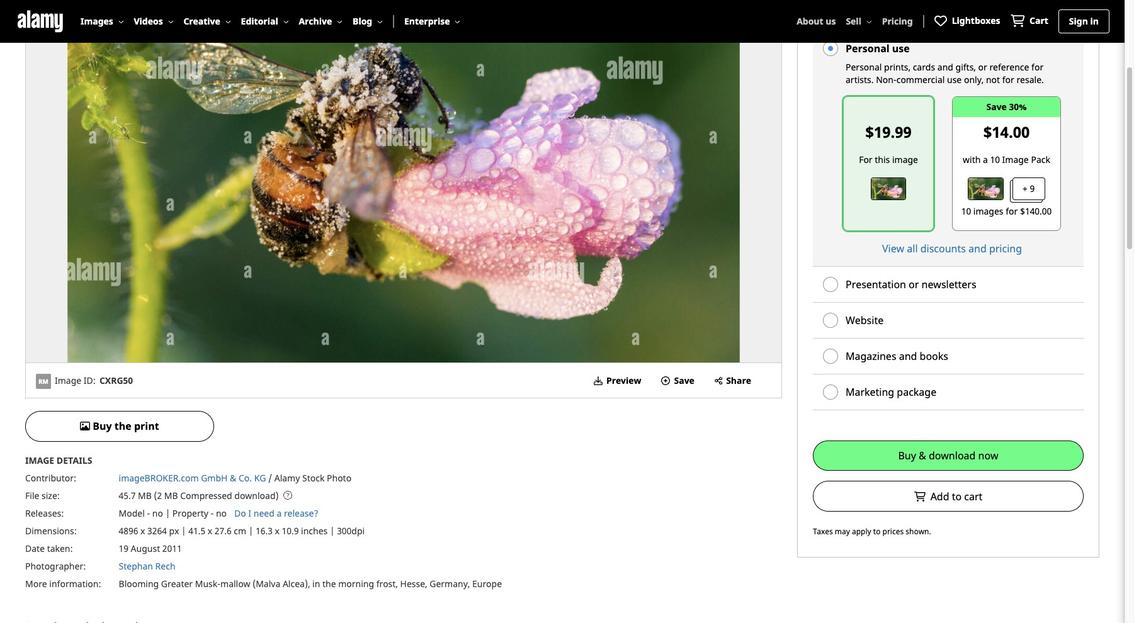Task type: locate. For each thing, give the bounding box(es) containing it.
and left pricing
[[969, 242, 987, 256]]

a right the with
[[983, 154, 988, 166]]

0 horizontal spatial save
[[674, 375, 695, 386]]

use up prints,
[[892, 42, 910, 55]]

personal down sell
[[846, 42, 890, 55]]

1 chevron down image from the left
[[168, 19, 173, 24]]

use
[[892, 42, 910, 55], [947, 74, 962, 86]]

cart shopping image inside cart link
[[1010, 14, 1025, 27]]

10 left images
[[961, 205, 971, 217]]

chevron down image
[[168, 19, 173, 24], [225, 19, 231, 24], [283, 19, 289, 24], [337, 19, 343, 24], [377, 19, 383, 24], [455, 19, 460, 24], [867, 19, 872, 24]]

buy inside buy the print link
[[93, 420, 112, 434]]

for left "this"
[[859, 154, 873, 166]]

for standard licenses, the price is determined by usage.
[[850, 4, 1047, 15]]

19 august 2011
[[119, 543, 182, 555]]

website button
[[813, 303, 1084, 338]]

6 chevron down image from the left
[[455, 19, 460, 24]]

in right alcea),
[[312, 578, 320, 590]]

in right sign
[[1090, 15, 1099, 27]]

0 horizontal spatial to
[[873, 526, 881, 537]]

1 horizontal spatial and
[[938, 61, 953, 73]]

buy left download
[[898, 449, 916, 463]]

by
[[1013, 4, 1022, 15]]

mb
[[138, 490, 152, 502], [164, 490, 178, 502]]

- down compressed
[[211, 507, 214, 519]]

0 horizontal spatial cart shopping image
[[914, 492, 926, 502]]

alamy logo image
[[15, 10, 65, 33]]

share button
[[715, 371, 751, 391]]

gifts,
[[956, 61, 976, 73]]

0 horizontal spatial use
[[892, 42, 910, 55]]

sign in button
[[1059, 10, 1109, 33]]

chevron down image for videos
[[168, 19, 173, 24]]

releases
[[25, 507, 61, 519]]

image image
[[80, 422, 90, 432]]

and
[[938, 61, 953, 73], [969, 242, 987, 256], [899, 350, 917, 363]]

$19.99
[[866, 122, 912, 142]]

1 horizontal spatial buy
[[898, 449, 916, 463]]

30%
[[1009, 101, 1027, 113]]

x left 27.6
[[208, 525, 212, 537]]

personal
[[846, 42, 890, 55], [846, 61, 882, 73]]

1 vertical spatial cart shopping image
[[914, 492, 926, 502]]

x left 10.9
[[275, 525, 280, 537]]

print
[[134, 420, 159, 434]]

rech
[[155, 560, 175, 572]]

10 right the with
[[990, 154, 1000, 166]]

2 vertical spatial for
[[1006, 205, 1018, 217]]

1 vertical spatial in
[[312, 578, 320, 590]]

x right 4896
[[140, 525, 145, 537]]

1 vertical spatial image
[[55, 375, 81, 386]]

1 vertical spatial 10
[[961, 205, 971, 217]]

blog link
[[353, 0, 383, 43]]

5 chevron down image from the left
[[377, 19, 383, 24]]

2 mb from the left
[[164, 490, 178, 502]]

-
[[147, 507, 150, 519], [211, 507, 214, 519]]

chevron down image inside blog link
[[377, 19, 383, 24]]

or inside presentation or newsletters button
[[909, 278, 919, 292]]

1 vertical spatial personal
[[846, 61, 882, 73]]

2 chevron down image from the left
[[225, 19, 231, 24]]

cart shopping image left cart
[[1010, 14, 1025, 27]]

2 no from the left
[[216, 507, 227, 519]]

or inside the personal use personal prints, cards and gifts, or reference for artists.  non-commercial use only, not for resale.
[[978, 61, 987, 73]]

- right model
[[147, 507, 150, 519]]

marketing package button
[[813, 375, 1084, 410]]

morning
[[338, 578, 374, 590]]

rm image id : cxrg50
[[38, 375, 133, 386]]

chevron down image inside archive link
[[337, 19, 343, 24]]

chevron down image inside editorial link
[[283, 19, 289, 24]]

buy the print link
[[25, 411, 214, 442]]

package
[[897, 385, 937, 399]]

imagebroker.com gmbh & co. kg link
[[119, 472, 266, 484]]

buy & download now
[[898, 449, 999, 463]]

& left co.
[[230, 472, 236, 484]]

0 vertical spatial in
[[1090, 15, 1099, 27]]

0 horizontal spatial in
[[312, 578, 320, 590]]

2 horizontal spatial x
[[275, 525, 280, 537]]

1 vertical spatial save
[[674, 375, 695, 386]]

buy for buy & download now
[[898, 449, 916, 463]]

chevron down image inside enterprise link
[[455, 19, 460, 24]]

1 horizontal spatial image
[[55, 375, 81, 386]]

0 horizontal spatial x
[[140, 525, 145, 537]]

0 horizontal spatial &
[[230, 472, 236, 484]]

chevron down image for editorial
[[283, 19, 289, 24]]

image
[[1002, 154, 1029, 166], [55, 375, 81, 386], [25, 454, 54, 466]]

buy the print
[[93, 420, 159, 434]]

editorial link
[[241, 0, 289, 43]]

1 vertical spatial &
[[230, 472, 236, 484]]

& left download
[[919, 449, 926, 463]]

0 vertical spatial image
[[1002, 154, 1029, 166]]

chevron down image right blog
[[377, 19, 383, 24]]

all
[[907, 242, 918, 256]]

pricing
[[882, 15, 913, 27]]

for left standard at the top right
[[850, 4, 861, 15]]

use down the gifts,
[[947, 74, 962, 86]]

1 vertical spatial and
[[969, 242, 987, 256]]

0 horizontal spatial the
[[115, 420, 131, 434]]

creative
[[184, 15, 220, 27]]

$14.00
[[984, 122, 1030, 142]]

chevron down image right editorial at the top left of page
[[283, 19, 289, 24]]

tab panel containing $19.99
[[813, 4, 1084, 411]]

mb right (2
[[164, 490, 178, 502]]

0 vertical spatial save
[[986, 101, 1007, 113]]

1 horizontal spatial a
[[983, 154, 988, 166]]

pricing link
[[882, 0, 913, 43]]

2011
[[162, 543, 182, 555]]

save button
[[662, 363, 695, 398]]

& inside button
[[919, 449, 926, 463]]

1 horizontal spatial -
[[211, 507, 214, 519]]

4 chevron down image from the left
[[337, 19, 343, 24]]

model
[[119, 507, 145, 519]]

3 x from the left
[[275, 525, 280, 537]]

co.
[[239, 472, 252, 484]]

add to cart button
[[813, 481, 1084, 512]]

save 30%
[[986, 101, 1027, 113]]

and left the gifts,
[[938, 61, 953, 73]]

buy inside buy & download now button
[[898, 449, 916, 463]]

0 horizontal spatial no
[[152, 507, 163, 519]]

add
[[931, 490, 949, 504]]

2 vertical spatial image
[[25, 454, 54, 466]]

sell link
[[846, 0, 872, 43]]

licenses,
[[897, 4, 927, 15]]

0 vertical spatial for
[[1032, 61, 1044, 73]]

0 horizontal spatial buy
[[93, 420, 112, 434]]

information
[[49, 578, 99, 590]]

save inside tab panel
[[986, 101, 1007, 113]]

videos
[[134, 15, 163, 27]]

determined
[[970, 4, 1011, 15]]

1 horizontal spatial or
[[978, 61, 987, 73]]

cart shopping image for cart link
[[1010, 14, 1025, 27]]

0 vertical spatial personal
[[846, 42, 890, 55]]

0 vertical spatial the
[[929, 4, 941, 15]]

| right cm
[[249, 525, 253, 537]]

1 vertical spatial the
[[115, 420, 131, 434]]

3264
[[147, 525, 167, 537]]

blog
[[353, 15, 372, 27]]

0 vertical spatial buy
[[93, 420, 112, 434]]

to right apply
[[873, 526, 881, 537]]

to left cart
[[952, 490, 962, 504]]

0 vertical spatial and
[[938, 61, 953, 73]]

2 vertical spatial the
[[322, 578, 336, 590]]

editorial
[[241, 15, 278, 27]]

0 horizontal spatial a
[[277, 507, 282, 519]]

for down 'reference'
[[1002, 74, 1014, 86]]

chevron down image inside "creative" link
[[225, 19, 231, 24]]

pricing
[[989, 242, 1022, 256]]

1 horizontal spatial x
[[208, 525, 212, 537]]

gmbh
[[201, 472, 228, 484]]

to
[[952, 490, 962, 504], [873, 526, 881, 537]]

save for save 30%
[[986, 101, 1007, 113]]

save right circle plus image
[[674, 375, 695, 386]]

file size :
[[25, 490, 60, 502]]

1 horizontal spatial &
[[919, 449, 926, 463]]

the left morning
[[322, 578, 336, 590]]

0 vertical spatial &
[[919, 449, 926, 463]]

0 horizontal spatial and
[[899, 350, 917, 363]]

buy for buy the print
[[93, 420, 112, 434]]

chevron down image for enterprise
[[455, 19, 460, 24]]

greater
[[161, 578, 193, 590]]

with a 10 image pack
[[963, 154, 1050, 166]]

0 vertical spatial for
[[850, 4, 861, 15]]

1 vertical spatial to
[[873, 526, 881, 537]]

1 horizontal spatial mb
[[164, 490, 178, 502]]

the left price
[[929, 4, 941, 15]]

image up contributor
[[25, 454, 54, 466]]

chevron down image right videos
[[168, 19, 173, 24]]

save inside button
[[674, 375, 695, 386]]

chevron down image left blog
[[337, 19, 343, 24]]

0 vertical spatial or
[[978, 61, 987, 73]]

7 chevron down image from the left
[[867, 19, 872, 24]]

for for for this image
[[859, 154, 873, 166]]

no up 27.6
[[216, 507, 227, 519]]

1 vertical spatial use
[[947, 74, 962, 86]]

or
[[978, 61, 987, 73], [909, 278, 919, 292]]

cxrg50
[[99, 375, 133, 386]]

personal use personal prints, cards and gifts, or reference for artists.  non-commercial use only, not for resale.
[[846, 42, 1044, 86]]

0 horizontal spatial or
[[909, 278, 919, 292]]

cart shopping image
[[1010, 14, 1025, 27], [914, 492, 926, 502]]

1 horizontal spatial in
[[1090, 15, 1099, 27]]

for
[[850, 4, 861, 15], [859, 154, 873, 166]]

0 horizontal spatial -
[[147, 507, 150, 519]]

chevron down image right creative
[[225, 19, 231, 24]]

chevron down image down standard at the top right
[[867, 19, 872, 24]]

1 mb from the left
[[138, 490, 152, 502]]

2 horizontal spatial and
[[969, 242, 987, 256]]

the
[[929, 4, 941, 15], [115, 420, 131, 434], [322, 578, 336, 590]]

/
[[268, 472, 272, 484]]

1 horizontal spatial save
[[986, 101, 1007, 113]]

and left books at bottom
[[899, 350, 917, 363]]

and inside button
[[969, 242, 987, 256]]

this
[[875, 154, 890, 166]]

1 horizontal spatial cart shopping image
[[1010, 14, 1025, 27]]

for right images
[[1006, 205, 1018, 217]]

chevron down image for sell
[[867, 19, 872, 24]]

germany,
[[430, 578, 470, 590]]

1 vertical spatial or
[[909, 278, 919, 292]]

2 horizontal spatial the
[[929, 4, 941, 15]]

a right need
[[277, 507, 282, 519]]

musk-
[[195, 578, 220, 590]]

1 horizontal spatial no
[[216, 507, 227, 519]]

image left pack on the right top of page
[[1002, 154, 1029, 166]]

chevron down image for archive
[[337, 19, 343, 24]]

mb left (2
[[138, 490, 152, 502]]

image left 'id'
[[55, 375, 81, 386]]

1 personal from the top
[[846, 42, 890, 55]]

with
[[963, 154, 981, 166]]

no down (2
[[152, 507, 163, 519]]

1 horizontal spatial 10
[[990, 154, 1000, 166]]

magazines and books button
[[813, 339, 1084, 374]]

marketing
[[846, 385, 894, 399]]

2 vertical spatial and
[[899, 350, 917, 363]]

chevron down image inside the videos link
[[168, 19, 173, 24]]

9
[[1030, 183, 1035, 195]]

the left print
[[115, 420, 131, 434]]

mallow
[[220, 578, 250, 590]]

or left newsletters
[[909, 278, 919, 292]]

0 horizontal spatial mb
[[138, 490, 152, 502]]

cart shopping image inside add to cart button
[[914, 492, 926, 502]]

tab panel
[[813, 4, 1084, 411]]

1 vertical spatial for
[[1002, 74, 1014, 86]]

cart
[[1030, 14, 1048, 26]]

share nodes image
[[715, 376, 722, 385]]

1 vertical spatial buy
[[898, 449, 916, 463]]

3 chevron down image from the left
[[283, 19, 289, 24]]

cart shopping image left add
[[914, 492, 926, 502]]

chevron down image
[[118, 19, 124, 24]]

save for save
[[674, 375, 695, 386]]

in inside button
[[1090, 15, 1099, 27]]

is
[[962, 4, 968, 15]]

1 horizontal spatial to
[[952, 490, 962, 504]]

save left 30%
[[986, 101, 1007, 113]]

personal up artists.
[[846, 61, 882, 73]]

rm
[[38, 377, 49, 386]]

buy right image in the bottom of the page
[[93, 420, 112, 434]]

usage.
[[1024, 4, 1047, 15]]

chevron down image inside 'sell' link
[[867, 19, 872, 24]]

0 vertical spatial to
[[952, 490, 962, 504]]

1 vertical spatial for
[[859, 154, 873, 166]]

0 horizontal spatial 10
[[961, 205, 971, 217]]

for up resale.
[[1032, 61, 1044, 73]]

chevron down image right enterprise
[[455, 19, 460, 24]]

or up only,
[[978, 61, 987, 73]]

i
[[248, 507, 251, 519]]

chevron down image for blog
[[377, 19, 383, 24]]

images
[[973, 205, 1004, 217]]

0 vertical spatial cart shopping image
[[1010, 14, 1025, 27]]

0 horizontal spatial image
[[25, 454, 54, 466]]

dimensions :
[[25, 525, 77, 537]]



Task type: describe. For each thing, give the bounding box(es) containing it.
stock
[[302, 472, 325, 484]]

date taken :
[[25, 543, 73, 555]]

stephan
[[119, 560, 153, 572]]

arrows maximize image
[[399, 134, 409, 144]]

images link
[[81, 0, 124, 43]]

10.9
[[282, 525, 299, 537]]

archive link
[[299, 0, 343, 43]]

enterprise
[[404, 15, 450, 27]]

artists.
[[846, 74, 874, 86]]

lightboxes
[[952, 14, 1000, 26]]

| up px
[[165, 507, 170, 519]]

| right inches at the bottom of page
[[330, 525, 335, 537]]

may
[[835, 526, 850, 537]]

Personal use radio
[[828, 46, 833, 51]]

website
[[846, 314, 884, 327]]

alcea),
[[283, 578, 310, 590]]

blooming
[[119, 578, 159, 590]]

blooming greater musk-mallow (malva alcea), in the morning frost, hesse, germany, europe stock photo image
[[26, 0, 782, 363]]

do i need a release? link
[[234, 507, 318, 519]]

chevron down image for creative
[[225, 19, 231, 24]]

newsletters
[[922, 278, 976, 292]]

2 x from the left
[[208, 525, 212, 537]]

only,
[[964, 74, 984, 86]]

1 - from the left
[[147, 507, 150, 519]]

2 - from the left
[[211, 507, 214, 519]]

1 x from the left
[[140, 525, 145, 537]]

sign
[[1069, 15, 1088, 27]]

standard
[[863, 4, 895, 15]]

about us link
[[797, 0, 836, 43]]

details
[[57, 454, 92, 466]]

download)
[[234, 490, 279, 502]]

the inside tab panel
[[929, 4, 941, 15]]

us
[[826, 15, 836, 27]]

resale.
[[1017, 74, 1044, 86]]

41.5
[[188, 525, 205, 537]]

preview
[[606, 375, 641, 386]]

prices
[[883, 526, 904, 537]]

stephan rech
[[119, 560, 175, 572]]

download image
[[594, 376, 603, 385]]

images
[[81, 15, 113, 27]]

heart image
[[934, 14, 947, 27]]

property
[[172, 507, 208, 519]]

to inside button
[[952, 490, 962, 504]]

blooming greater musk-mallow (malva alcea),  in the morning frost,  hesse,  germany,  europe
[[119, 578, 502, 590]]

need
[[254, 507, 274, 519]]

enterprise link
[[404, 0, 460, 43]]

add to cart
[[931, 490, 983, 504]]

photographer
[[25, 560, 83, 572]]

cart
[[964, 490, 983, 504]]

contributor :
[[25, 472, 76, 484]]

do
[[234, 507, 246, 519]]

photographer :
[[25, 560, 86, 572]]

discounts
[[921, 242, 966, 256]]

| right px
[[181, 525, 186, 537]]

share
[[726, 375, 751, 386]]

cart link
[[1010, 14, 1048, 29]]

for for for standard licenses, the price is determined by usage.
[[850, 4, 861, 15]]

45.7 mb (2 mb compressed download)
[[119, 490, 279, 502]]

2 horizontal spatial image
[[1002, 154, 1029, 166]]

image
[[892, 154, 918, 166]]

view all discounts and pricing
[[882, 242, 1022, 256]]

do i need a release?
[[234, 507, 318, 519]]

(2
[[154, 490, 162, 502]]

photo
[[327, 472, 351, 484]]

(malva
[[253, 578, 280, 590]]

magazines and books
[[846, 350, 948, 363]]

and inside the personal use personal prints, cards and gifts, or reference for artists.  non-commercial use only, not for resale.
[[938, 61, 953, 73]]

2 personal from the top
[[846, 61, 882, 73]]

+
[[1023, 183, 1028, 195]]

taken
[[47, 543, 70, 555]]

1 no from the left
[[152, 507, 163, 519]]

0 vertical spatial use
[[892, 42, 910, 55]]

16.3
[[256, 525, 273, 537]]

1 vertical spatial a
[[277, 507, 282, 519]]

cards
[[913, 61, 935, 73]]

for this image
[[859, 154, 918, 166]]

reference
[[990, 61, 1029, 73]]

1 horizontal spatial use
[[947, 74, 962, 86]]

0 vertical spatial 10
[[990, 154, 1000, 166]]

0 vertical spatial a
[[983, 154, 988, 166]]

circle question image
[[284, 491, 293, 500]]

creative link
[[184, 0, 231, 43]]

view
[[882, 242, 904, 256]]

taxes
[[813, 526, 833, 537]]

magazines
[[846, 350, 896, 363]]

1 horizontal spatial the
[[322, 578, 336, 590]]

not
[[986, 74, 1000, 86]]

hesse,
[[400, 578, 427, 590]]

presentation or newsletters button
[[813, 267, 1084, 302]]

size
[[42, 490, 57, 502]]

shown.
[[906, 526, 931, 537]]

circle plus image
[[662, 376, 670, 385]]

and inside "button"
[[899, 350, 917, 363]]

45.7
[[119, 490, 136, 502]]

now
[[978, 449, 999, 463]]

more
[[25, 578, 47, 590]]

august
[[131, 543, 160, 555]]

cart shopping image for add to cart button
[[914, 492, 926, 502]]

300dpi
[[337, 525, 365, 537]]

$140.00
[[1020, 205, 1052, 217]]

sell
[[846, 15, 861, 27]]

about
[[797, 15, 823, 27]]

4896 x 3264 px | 41.5 x 27.6 cm | 16.3 x 10.9 inches | 300dpi
[[119, 525, 365, 537]]

videos link
[[134, 0, 173, 43]]



Task type: vqa. For each thing, say whether or not it's contained in the screenshot.
the Cart link cart shopping image
yes



